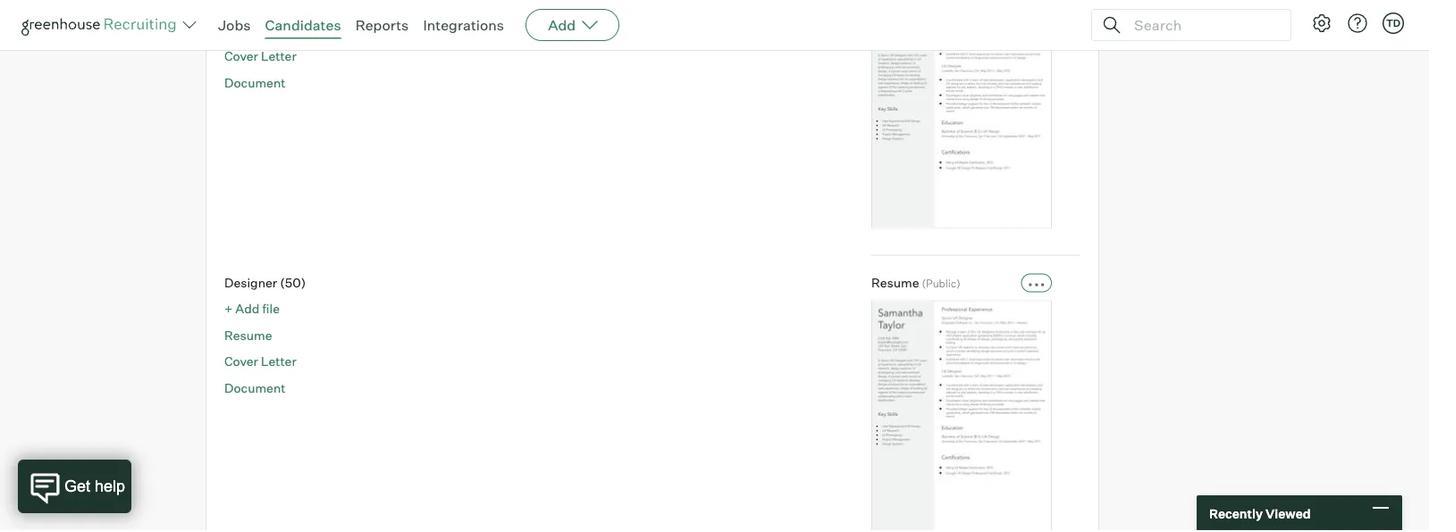 Task type: locate. For each thing, give the bounding box(es) containing it.
1 cover from the top
[[224, 48, 258, 64]]

document down jobs
[[224, 75, 286, 90]]

letter for the cover letter link corresponding to second resume link from the top
[[261, 354, 297, 370]]

1 vertical spatial resume
[[871, 275, 919, 290]]

0 vertical spatial cover
[[224, 48, 258, 64]]

0 vertical spatial resume
[[224, 22, 272, 38]]

resume
[[224, 22, 272, 38], [871, 275, 919, 290], [224, 328, 272, 343]]

0 vertical spatial cover letter link
[[224, 48, 297, 64]]

1 document link from the top
[[224, 75, 286, 90]]

1 vertical spatial add
[[235, 301, 260, 317]]

2 cover from the top
[[224, 354, 258, 370]]

document link down jobs
[[224, 75, 286, 90]]

2 cover letter from the top
[[224, 354, 297, 370]]

1 vertical spatial resume link
[[224, 328, 272, 343]]

document down + add file link
[[224, 381, 286, 396]]

integrations
[[423, 16, 504, 34]]

2 letter from the top
[[261, 354, 297, 370]]

cover letter link for second resume link from the top
[[224, 354, 297, 370]]

1 cover letter link from the top
[[224, 48, 297, 64]]

letter down file at the bottom left of page
[[261, 354, 297, 370]]

document link
[[224, 75, 286, 90], [224, 381, 286, 396]]

1 vertical spatial cover
[[224, 354, 258, 370]]

resume link
[[224, 22, 272, 38], [224, 328, 272, 343]]

2 document from the top
[[224, 381, 286, 396]]

1 vertical spatial letter
[[261, 354, 297, 370]]

+ add file
[[224, 301, 280, 317]]

1 vertical spatial document
[[224, 381, 286, 396]]

2 document link from the top
[[224, 381, 286, 396]]

2 cover letter link from the top
[[224, 354, 297, 370]]

1 cover letter from the top
[[224, 48, 297, 64]]

add
[[548, 16, 576, 34], [235, 301, 260, 317]]

candidates
[[265, 16, 341, 34]]

cover letter down + add file link
[[224, 354, 297, 370]]

0 horizontal spatial add
[[235, 301, 260, 317]]

cover letter for second resume link from the bottom
[[224, 48, 297, 64]]

0 vertical spatial document
[[224, 75, 286, 90]]

td button
[[1379, 9, 1408, 38]]

reports
[[355, 16, 409, 34]]

cover letter down jobs
[[224, 48, 297, 64]]

1 vertical spatial document link
[[224, 381, 286, 396]]

cover letter
[[224, 48, 297, 64], [224, 354, 297, 370]]

cover for the cover letter link corresponding to second resume link from the top
[[224, 354, 258, 370]]

0 vertical spatial resume link
[[224, 22, 272, 38]]

cover letter link down + add file link
[[224, 354, 297, 370]]

document
[[224, 75, 286, 90], [224, 381, 286, 396]]

0 vertical spatial add
[[548, 16, 576, 34]]

1 letter from the top
[[261, 48, 297, 64]]

letter
[[261, 48, 297, 64], [261, 354, 297, 370]]

add inside popup button
[[548, 16, 576, 34]]

document for document 'link' related to the cover letter link corresponding to second resume link from the top
[[224, 381, 286, 396]]

designer (50)
[[224, 275, 306, 290]]

cover down + add file
[[224, 354, 258, 370]]

0 vertical spatial document link
[[224, 75, 286, 90]]

cover
[[224, 48, 258, 64], [224, 354, 258, 370]]

0 vertical spatial letter
[[261, 48, 297, 64]]

cover letter link down jobs
[[224, 48, 297, 64]]

1 vertical spatial cover letter
[[224, 354, 297, 370]]

letter down candidates link
[[261, 48, 297, 64]]

1 document from the top
[[224, 75, 286, 90]]

cover for second resume link from the bottom's the cover letter link
[[224, 48, 258, 64]]

configure image
[[1311, 13, 1333, 34]]

td
[[1386, 17, 1401, 29]]

1 vertical spatial cover letter link
[[224, 354, 297, 370]]

0 vertical spatial cover letter
[[224, 48, 297, 64]]

cover down jobs
[[224, 48, 258, 64]]

1 horizontal spatial add
[[548, 16, 576, 34]]

document link down + add file link
[[224, 381, 286, 396]]

jobs link
[[218, 16, 251, 34]]

cover letter link
[[224, 48, 297, 64], [224, 354, 297, 370]]



Task type: describe. For each thing, give the bounding box(es) containing it.
td button
[[1383, 13, 1404, 34]]

integrations link
[[423, 16, 504, 34]]

1 resume link from the top
[[224, 22, 272, 38]]

file
[[262, 301, 280, 317]]

resume (public)
[[871, 275, 961, 290]]

cover letter for second resume link from the top
[[224, 354, 297, 370]]

2 vertical spatial resume
[[224, 328, 272, 343]]

document link for the cover letter link corresponding to second resume link from the top
[[224, 381, 286, 396]]

designer
[[224, 275, 277, 290]]

(public)
[[922, 277, 961, 290]]

Search text field
[[1130, 12, 1275, 38]]

add button
[[526, 9, 620, 41]]

viewed
[[1266, 506, 1311, 522]]

cover letter link for second resume link from the bottom
[[224, 48, 297, 64]]

document link for second resume link from the bottom's the cover letter link
[[224, 75, 286, 90]]

document for document 'link' related to second resume link from the bottom's the cover letter link
[[224, 75, 286, 90]]

greenhouse recruiting image
[[21, 14, 182, 36]]

(50)
[[280, 275, 306, 290]]

+ add file link
[[224, 301, 280, 317]]

letter for second resume link from the bottom's the cover letter link
[[261, 48, 297, 64]]

recently
[[1209, 506, 1263, 522]]

jobs
[[218, 16, 251, 34]]

+
[[224, 301, 233, 317]]

candidates link
[[265, 16, 341, 34]]

reports link
[[355, 16, 409, 34]]

recently viewed
[[1209, 506, 1311, 522]]

2 resume link from the top
[[224, 328, 272, 343]]



Task type: vqa. For each thing, say whether or not it's contained in the screenshot.
the bottom Resume link
yes



